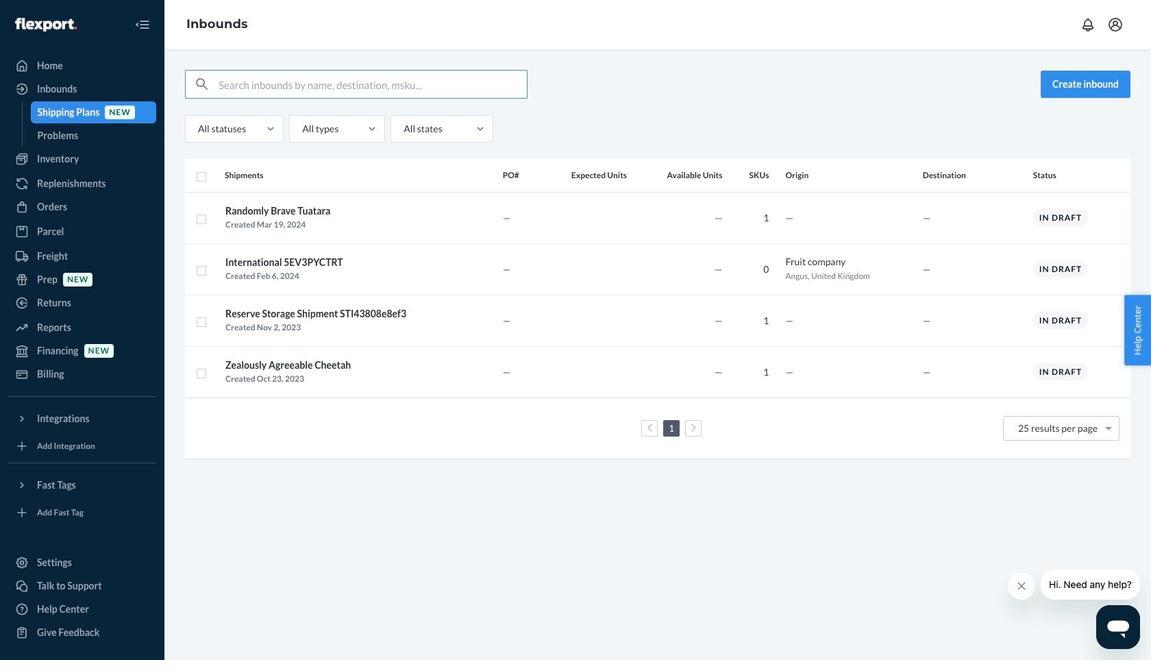 Task type: locate. For each thing, give the bounding box(es) containing it.
option
[[1019, 422, 1098, 434]]

square image
[[196, 266, 207, 277], [196, 317, 207, 328]]

Search inbounds by name, destination, msku... text field
[[219, 71, 527, 98]]

2 square image from the top
[[196, 214, 207, 225]]

3 square image from the top
[[196, 368, 207, 379]]

2 square image from the top
[[196, 317, 207, 328]]

flexport logo image
[[15, 18, 77, 31]]

2 vertical spatial square image
[[196, 368, 207, 379]]

1 vertical spatial square image
[[196, 214, 207, 225]]

0 vertical spatial square image
[[196, 266, 207, 277]]

1 square image from the top
[[196, 266, 207, 277]]

0 vertical spatial square image
[[196, 172, 207, 183]]

1 vertical spatial square image
[[196, 317, 207, 328]]

square image
[[196, 172, 207, 183], [196, 214, 207, 225], [196, 368, 207, 379]]

1 square image from the top
[[196, 172, 207, 183]]



Task type: describe. For each thing, give the bounding box(es) containing it.
chevron left image
[[647, 423, 653, 433]]

close navigation image
[[134, 16, 151, 33]]

open notifications image
[[1080, 16, 1097, 33]]

chevron right image
[[691, 423, 697, 433]]

open account menu image
[[1108, 16, 1124, 33]]



Task type: vqa. For each thing, say whether or not it's contained in the screenshot.
INVENTORY "LINK"
no



